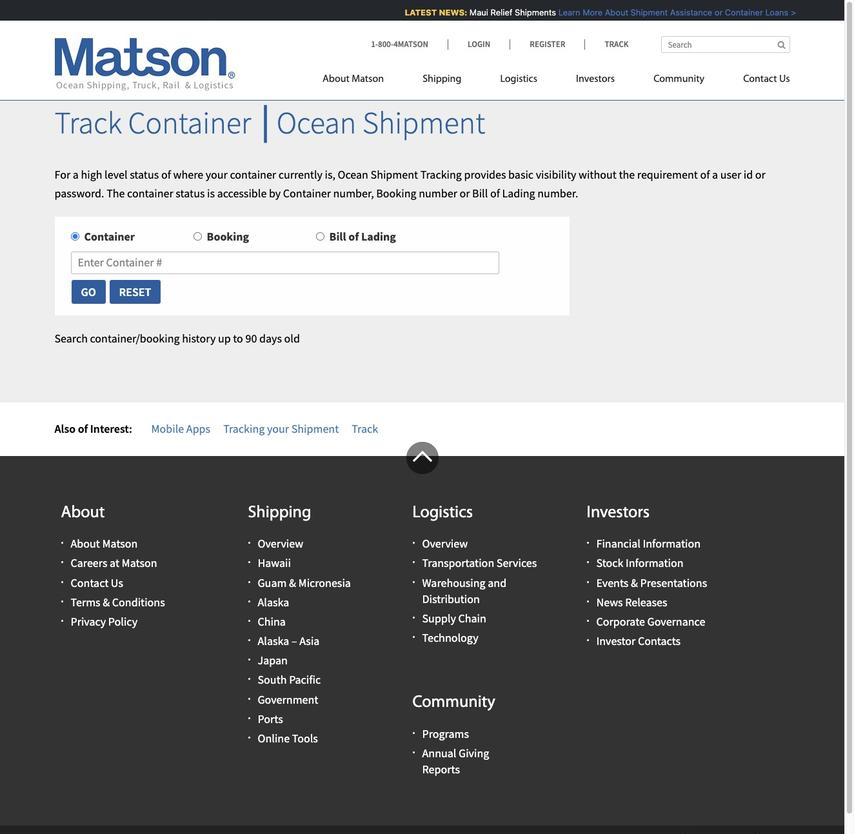 Task type: vqa. For each thing, say whether or not it's contained in the screenshot.
VINTAGE
no



Task type: locate. For each thing, give the bounding box(es) containing it.
online tools link
[[258, 731, 318, 746]]

backtop image
[[406, 442, 439, 474]]

0 horizontal spatial lading
[[361, 229, 396, 244]]

0 horizontal spatial community
[[413, 695, 496, 712]]

alaska down guam
[[258, 595, 289, 610]]

0 vertical spatial your
[[206, 167, 228, 182]]

community inside top menu navigation
[[654, 74, 705, 85]]

0 horizontal spatial shipping
[[248, 504, 311, 522]]

alaska link
[[258, 595, 289, 610]]

mobile apps
[[151, 421, 211, 436]]

investors up financial
[[587, 504, 650, 522]]

2 vertical spatial matson
[[122, 556, 157, 571]]

community inside footer
[[413, 695, 496, 712]]

shipping link
[[403, 68, 481, 94]]

about for about
[[61, 504, 105, 522]]

about matson
[[323, 74, 384, 85]]

1 horizontal spatial logistics
[[500, 74, 538, 85]]

also
[[55, 421, 76, 436]]

track for the rightmost track link
[[605, 39, 629, 50]]

a right for
[[73, 167, 79, 182]]

0 horizontal spatial your
[[206, 167, 228, 182]]

None search field
[[661, 36, 790, 53]]

1 vertical spatial track link
[[352, 421, 378, 436]]

0 horizontal spatial overview link
[[258, 536, 303, 551]]

interest:
[[90, 421, 132, 436]]

1 horizontal spatial tracking
[[421, 167, 462, 182]]

contact down "search" search box
[[744, 74, 777, 85]]

0 horizontal spatial track link
[[352, 421, 378, 436]]

0 vertical spatial or
[[714, 7, 722, 17]]

0 horizontal spatial contact us link
[[71, 575, 123, 590]]

matson right at
[[122, 556, 157, 571]]

old
[[284, 331, 300, 346]]

overview inside overview transportation services warehousing and distribution supply chain technology
[[422, 536, 468, 551]]

hawaii link
[[258, 556, 291, 571]]

1 horizontal spatial bill
[[473, 186, 488, 200]]

matson for about matson
[[352, 74, 384, 85]]

& inside about matson careers at matson contact us terms & conditions privacy policy
[[103, 595, 110, 610]]

1 horizontal spatial or
[[714, 7, 722, 17]]

contact inside about matson careers at matson contact us terms & conditions privacy policy
[[71, 575, 109, 590]]

1 horizontal spatial contact us link
[[724, 68, 790, 94]]

1 horizontal spatial community
[[654, 74, 705, 85]]

2 horizontal spatial &
[[631, 575, 638, 590]]

technology link
[[422, 631, 479, 646]]

2 a from the left
[[713, 167, 718, 182]]

0 horizontal spatial logistics
[[413, 504, 473, 522]]

0 vertical spatial bill
[[473, 186, 488, 200]]

1 overview from the left
[[258, 536, 303, 551]]

2 vertical spatial or
[[460, 186, 470, 200]]

1 vertical spatial tracking
[[223, 421, 265, 436]]

blue matson logo with ocean, shipping, truck, rail and logistics written beneath it. image
[[55, 38, 235, 91]]

bill inside for a high level status of where your container currently is, ocean shipment tracking provides basic visibility without the requirement of a user id or password. the container status is accessible by container number, booking number or bill of lading number.
[[473, 186, 488, 200]]

to
[[233, 331, 243, 346]]

1 horizontal spatial track
[[352, 421, 378, 436]]

overview up 'hawaii' link
[[258, 536, 303, 551]]

0 horizontal spatial about matson link
[[71, 536, 138, 551]]

overview
[[258, 536, 303, 551], [422, 536, 468, 551]]

2 vertical spatial track
[[352, 421, 378, 436]]

overview hawaii guam & micronesia alaska china alaska – asia japan south pacific government ports online tools
[[258, 536, 351, 746]]

about for about matson careers at matson contact us terms & conditions privacy policy
[[71, 536, 100, 551]]

0 vertical spatial investors
[[576, 74, 615, 85]]

a
[[73, 167, 79, 182], [713, 167, 718, 182]]

mobile apps link
[[151, 421, 211, 436]]

1 vertical spatial track
[[55, 103, 122, 142]]

news releases link
[[597, 595, 668, 610]]

shipment
[[630, 7, 667, 17], [363, 103, 485, 142], [371, 167, 418, 182], [292, 421, 339, 436]]

overview link for shipping
[[258, 536, 303, 551]]

Search search field
[[661, 36, 790, 53]]

about matson link down 1-
[[323, 68, 403, 94]]

investors down register link
[[576, 74, 615, 85]]

logistics
[[500, 74, 538, 85], [413, 504, 473, 522]]

investors inside top menu navigation
[[576, 74, 615, 85]]

│ocean
[[257, 103, 357, 142]]

overview for transportation
[[422, 536, 468, 551]]

2 horizontal spatial track
[[605, 39, 629, 50]]

0 vertical spatial us
[[780, 74, 790, 85]]

investor
[[597, 634, 636, 649]]

0 vertical spatial about matson link
[[323, 68, 403, 94]]

tracking
[[421, 167, 462, 182], [223, 421, 265, 436]]

0 horizontal spatial overview
[[258, 536, 303, 551]]

track
[[605, 39, 629, 50], [55, 103, 122, 142], [352, 421, 378, 436]]

matson down 1-
[[352, 74, 384, 85]]

track link
[[585, 39, 629, 50], [352, 421, 378, 436]]

of
[[161, 167, 171, 182], [701, 167, 710, 182], [490, 186, 500, 200], [349, 229, 359, 244], [78, 421, 88, 436]]

of down provides
[[490, 186, 500, 200]]

corporate
[[597, 614, 645, 629]]

status down where
[[176, 186, 205, 200]]

0 vertical spatial track
[[605, 39, 629, 50]]

0 horizontal spatial track
[[55, 103, 122, 142]]

financial information stock information events & presentations news releases corporate governance investor contacts
[[597, 536, 708, 649]]

1 vertical spatial investors
[[587, 504, 650, 522]]

basic
[[509, 167, 534, 182]]

alaska up japan at the left of page
[[258, 634, 289, 649]]

& right guam
[[289, 575, 296, 590]]

1 vertical spatial logistics
[[413, 504, 473, 522]]

1 alaska from the top
[[258, 595, 289, 610]]

1 horizontal spatial container
[[230, 167, 276, 182]]

0 vertical spatial logistics
[[500, 74, 538, 85]]

chain
[[459, 611, 487, 626]]

logistics inside footer
[[413, 504, 473, 522]]

0 vertical spatial container
[[230, 167, 276, 182]]

matson up at
[[102, 536, 138, 551]]

japan
[[258, 653, 288, 668]]

footer
[[0, 442, 845, 835]]

shipments
[[514, 7, 556, 17]]

0 horizontal spatial &
[[103, 595, 110, 610]]

us up terms & conditions link
[[111, 575, 123, 590]]

1 vertical spatial container
[[127, 186, 173, 200]]

track container │ocean shipment
[[55, 103, 485, 142]]

bill right the 'bill of lading' option
[[329, 229, 346, 244]]

mobile
[[151, 421, 184, 436]]

loans
[[765, 7, 788, 17]]

Bill of Lading radio
[[316, 233, 324, 241]]

information
[[643, 536, 701, 551], [626, 556, 684, 571]]

1 horizontal spatial lading
[[502, 186, 535, 200]]

matson for about matson careers at matson contact us terms & conditions privacy policy
[[102, 536, 138, 551]]

1 horizontal spatial overview link
[[422, 536, 468, 551]]

1 horizontal spatial overview
[[422, 536, 468, 551]]

about for about matson
[[323, 74, 350, 85]]

transportation
[[422, 556, 495, 571]]

china
[[258, 614, 286, 629]]

contact us link down careers
[[71, 575, 123, 590]]

shipping up 'hawaii' link
[[248, 504, 311, 522]]

matson
[[352, 74, 384, 85], [102, 536, 138, 551], [122, 556, 157, 571]]

at
[[110, 556, 119, 571]]

register link
[[510, 39, 585, 50]]

assistance
[[670, 7, 712, 17]]

shipping down 4matson
[[423, 74, 462, 85]]

0 vertical spatial shipping
[[423, 74, 462, 85]]

lading
[[502, 186, 535, 200], [361, 229, 396, 244]]

1 vertical spatial about matson link
[[71, 536, 138, 551]]

1 vertical spatial status
[[176, 186, 205, 200]]

about
[[605, 7, 628, 17], [323, 74, 350, 85], [61, 504, 105, 522], [71, 536, 100, 551]]

also of interest:
[[55, 421, 132, 436]]

releases
[[626, 595, 668, 610]]

or right id
[[756, 167, 766, 182]]

logistics down register link
[[500, 74, 538, 85]]

services
[[497, 556, 537, 571]]

& up "privacy policy" link in the bottom left of the page
[[103, 595, 110, 610]]

2 overview from the left
[[422, 536, 468, 551]]

investors link
[[557, 68, 635, 94]]

status right the level
[[130, 167, 159, 182]]

0 horizontal spatial container
[[127, 186, 173, 200]]

logistics up transportation
[[413, 504, 473, 522]]

bill of lading
[[329, 229, 396, 244]]

None button
[[71, 279, 106, 305], [109, 279, 162, 305], [71, 279, 106, 305], [109, 279, 162, 305]]

overview link for logistics
[[422, 536, 468, 551]]

2 horizontal spatial or
[[756, 167, 766, 182]]

1 horizontal spatial contact
[[744, 74, 777, 85]]

1 vertical spatial your
[[267, 421, 289, 436]]

0 horizontal spatial us
[[111, 575, 123, 590]]

1 vertical spatial contact
[[71, 575, 109, 590]]

overview inside overview hawaii guam & micronesia alaska china alaska – asia japan south pacific government ports online tools
[[258, 536, 303, 551]]

contact us link down 'search' icon
[[724, 68, 790, 94]]

0 vertical spatial lading
[[502, 186, 535, 200]]

1 horizontal spatial shipping
[[423, 74, 462, 85]]

lading down number,
[[361, 229, 396, 244]]

0 vertical spatial status
[[130, 167, 159, 182]]

overview for hawaii
[[258, 536, 303, 551]]

latest news: maui relief shipments learn more about shipment assistance or container loans >
[[404, 7, 796, 17]]

bill down provides
[[473, 186, 488, 200]]

contact us link
[[724, 68, 790, 94], [71, 575, 123, 590]]

0 vertical spatial community
[[654, 74, 705, 85]]

shipping inside footer
[[248, 504, 311, 522]]

1 vertical spatial contact us link
[[71, 575, 123, 590]]

tracking up number
[[421, 167, 462, 182]]

1 horizontal spatial your
[[267, 421, 289, 436]]

or
[[714, 7, 722, 17], [756, 167, 766, 182], [460, 186, 470, 200]]

lading down basic
[[502, 186, 535, 200]]

1 vertical spatial us
[[111, 575, 123, 590]]

1 horizontal spatial &
[[289, 575, 296, 590]]

programs
[[422, 727, 469, 742]]

overview up transportation
[[422, 536, 468, 551]]

0 vertical spatial alaska
[[258, 595, 289, 610]]

a left user
[[713, 167, 718, 182]]

online
[[258, 731, 290, 746]]

us inside top menu navigation
[[780, 74, 790, 85]]

0 vertical spatial track link
[[585, 39, 629, 50]]

1 horizontal spatial us
[[780, 74, 790, 85]]

1 vertical spatial matson
[[102, 536, 138, 551]]

0 vertical spatial information
[[643, 536, 701, 551]]

information up the events & presentations 'link'
[[626, 556, 684, 571]]

1 overview link from the left
[[258, 536, 303, 551]]

1 vertical spatial lading
[[361, 229, 396, 244]]

0 vertical spatial tracking
[[421, 167, 462, 182]]

Container radio
[[71, 233, 79, 241]]

investors
[[576, 74, 615, 85], [587, 504, 650, 522]]

about matson link up careers at matson link
[[71, 536, 138, 551]]

about matson link
[[323, 68, 403, 94], [71, 536, 138, 551]]

matson inside top menu navigation
[[352, 74, 384, 85]]

distribution
[[422, 592, 480, 607]]

ports
[[258, 712, 283, 727]]

1 horizontal spatial about matson link
[[323, 68, 403, 94]]

reports
[[422, 762, 460, 777]]

1 vertical spatial shipping
[[248, 504, 311, 522]]

1 vertical spatial booking
[[207, 229, 249, 244]]

0 horizontal spatial a
[[73, 167, 79, 182]]

micronesia
[[299, 575, 351, 590]]

privacy
[[71, 614, 106, 629]]

about inside top menu navigation
[[323, 74, 350, 85]]

0 horizontal spatial booking
[[207, 229, 249, 244]]

Enter Container # text field
[[71, 252, 500, 274]]

register
[[530, 39, 566, 50]]

1 vertical spatial or
[[756, 167, 766, 182]]

tracking your shipment link
[[223, 421, 339, 436]]

number,
[[333, 186, 374, 200]]

0 vertical spatial contact
[[744, 74, 777, 85]]

container right the
[[127, 186, 173, 200]]

1 horizontal spatial booking
[[376, 186, 417, 200]]

history
[[182, 331, 216, 346]]

contact down careers
[[71, 575, 109, 590]]

requirement
[[638, 167, 698, 182]]

overview link up 'hawaii' link
[[258, 536, 303, 551]]

warehousing
[[422, 575, 486, 590]]

currently
[[279, 167, 323, 182]]

0 vertical spatial booking
[[376, 186, 417, 200]]

about inside about matson careers at matson contact us terms & conditions privacy policy
[[71, 536, 100, 551]]

logistics link
[[481, 68, 557, 94]]

stock
[[597, 556, 624, 571]]

0 horizontal spatial bill
[[329, 229, 346, 244]]

booking right booking option
[[207, 229, 249, 244]]

or right 'assistance'
[[714, 7, 722, 17]]

by
[[269, 186, 281, 200]]

container left loans
[[725, 7, 763, 17]]

community up programs
[[413, 695, 496, 712]]

ocean
[[338, 167, 368, 182]]

1 horizontal spatial track link
[[585, 39, 629, 50]]

container up the accessible
[[230, 167, 276, 182]]

overview link up transportation
[[422, 536, 468, 551]]

events & presentations link
[[597, 575, 708, 590]]

booking
[[376, 186, 417, 200], [207, 229, 249, 244]]

shipping
[[423, 74, 462, 85], [248, 504, 311, 522]]

1 vertical spatial alaska
[[258, 634, 289, 649]]

0 horizontal spatial contact
[[71, 575, 109, 590]]

Booking radio
[[193, 233, 202, 241]]

presentations
[[641, 575, 708, 590]]

information up stock information link at the bottom right of the page
[[643, 536, 701, 551]]

shipping inside top menu navigation
[[423, 74, 462, 85]]

1 vertical spatial community
[[413, 695, 496, 712]]

contact inside top menu navigation
[[744, 74, 777, 85]]

track for track container │ocean shipment
[[55, 103, 122, 142]]

community down "search" search box
[[654, 74, 705, 85]]

or right number
[[460, 186, 470, 200]]

us down 'search' icon
[[780, 74, 790, 85]]

visibility
[[536, 167, 577, 182]]

1 horizontal spatial a
[[713, 167, 718, 182]]

1 a from the left
[[73, 167, 79, 182]]

0 vertical spatial matson
[[352, 74, 384, 85]]

booking left number
[[376, 186, 417, 200]]

container down currently at the top
[[283, 186, 331, 200]]

tracking right apps
[[223, 421, 265, 436]]

2 overview link from the left
[[422, 536, 468, 551]]

government link
[[258, 692, 318, 707]]

container
[[725, 7, 763, 17], [128, 103, 251, 142], [283, 186, 331, 200], [84, 229, 135, 244]]

container
[[230, 167, 276, 182], [127, 186, 173, 200]]

& up news releases link
[[631, 575, 638, 590]]



Task type: describe. For each thing, give the bounding box(es) containing it.
0 horizontal spatial or
[[460, 186, 470, 200]]

4matson
[[394, 39, 429, 50]]

your inside for a high level status of where your container currently is, ocean shipment tracking provides basic visibility without the requirement of a user id or password. the container status is accessible by container number, booking number or bill of lading number.
[[206, 167, 228, 182]]

container up where
[[128, 103, 251, 142]]

relief
[[490, 7, 512, 17]]

more
[[582, 7, 602, 17]]

for
[[55, 167, 70, 182]]

giving
[[459, 746, 489, 761]]

news:
[[439, 7, 467, 17]]

track for left track link
[[352, 421, 378, 436]]

supply
[[422, 611, 456, 626]]

us inside about matson careers at matson contact us terms & conditions privacy policy
[[111, 575, 123, 590]]

1-
[[371, 39, 378, 50]]

container/booking
[[90, 331, 180, 346]]

the
[[619, 167, 635, 182]]

800-
[[378, 39, 394, 50]]

learn
[[558, 7, 580, 17]]

0 vertical spatial contact us link
[[724, 68, 790, 94]]

community link
[[635, 68, 724, 94]]

& inside financial information stock information events & presentations news releases corporate governance investor contacts
[[631, 575, 638, 590]]

hawaii
[[258, 556, 291, 571]]

about matson careers at matson contact us terms & conditions privacy policy
[[71, 536, 165, 629]]

footer containing about
[[0, 442, 845, 835]]

careers at matson link
[[71, 556, 157, 571]]

contacts
[[638, 634, 681, 649]]

japan link
[[258, 653, 288, 668]]

apps
[[186, 421, 211, 436]]

tracking inside for a high level status of where your container currently is, ocean shipment tracking provides basic visibility without the requirement of a user id or password. the container status is accessible by container number, booking number or bill of lading number.
[[421, 167, 462, 182]]

shipment inside for a high level status of where your container currently is, ocean shipment tracking provides basic visibility without the requirement of a user id or password. the container status is accessible by container number, booking number or bill of lading number.
[[371, 167, 418, 182]]

lading inside for a high level status of where your container currently is, ocean shipment tracking provides basic visibility without the requirement of a user id or password. the container status is accessible by container number, booking number or bill of lading number.
[[502, 186, 535, 200]]

overview transportation services warehousing and distribution supply chain technology
[[422, 536, 537, 646]]

annual giving reports link
[[422, 746, 489, 777]]

2 alaska from the top
[[258, 634, 289, 649]]

latest
[[404, 7, 436, 17]]

search container/booking history up to 90 days old
[[55, 331, 300, 346]]

and
[[488, 575, 507, 590]]

days
[[259, 331, 282, 346]]

about matson link for careers at matson link
[[71, 536, 138, 551]]

asia
[[300, 634, 320, 649]]

governance
[[648, 614, 706, 629]]

guam & micronesia link
[[258, 575, 351, 590]]

is
[[207, 186, 215, 200]]

government
[[258, 692, 318, 707]]

provides
[[464, 167, 506, 182]]

events
[[597, 575, 629, 590]]

>
[[791, 7, 796, 17]]

programs annual giving reports
[[422, 727, 489, 777]]

top menu navigation
[[323, 68, 790, 94]]

id
[[744, 167, 753, 182]]

0 horizontal spatial tracking
[[223, 421, 265, 436]]

investor contacts link
[[597, 634, 681, 649]]

number.
[[538, 186, 579, 200]]

china link
[[258, 614, 286, 629]]

number
[[419, 186, 458, 200]]

1 vertical spatial information
[[626, 556, 684, 571]]

news
[[597, 595, 623, 610]]

tools
[[292, 731, 318, 746]]

guam
[[258, 575, 287, 590]]

ports link
[[258, 712, 283, 727]]

high
[[81, 167, 102, 182]]

of left where
[[161, 167, 171, 182]]

pacific
[[289, 673, 321, 688]]

warehousing and distribution link
[[422, 575, 507, 607]]

container inside for a high level status of where your container currently is, ocean shipment tracking provides basic visibility without the requirement of a user id or password. the container status is accessible by container number, booking number or bill of lading number.
[[283, 186, 331, 200]]

technology
[[422, 631, 479, 646]]

of right also
[[78, 421, 88, 436]]

terms & conditions link
[[71, 595, 165, 610]]

of left user
[[701, 167, 710, 182]]

privacy policy link
[[71, 614, 138, 629]]

1 horizontal spatial status
[[176, 186, 205, 200]]

corporate governance link
[[597, 614, 706, 629]]

& inside overview hawaii guam & micronesia alaska china alaska – asia japan south pacific government ports online tools
[[289, 575, 296, 590]]

is,
[[325, 167, 336, 182]]

user
[[721, 167, 742, 182]]

booking inside for a high level status of where your container currently is, ocean shipment tracking provides basic visibility without the requirement of a user id or password. the container status is accessible by container number, booking number or bill of lading number.
[[376, 186, 417, 200]]

for a high level status of where your container currently is, ocean shipment tracking provides basic visibility without the requirement of a user id or password. the container status is accessible by container number, booking number or bill of lading number.
[[55, 167, 766, 200]]

south pacific link
[[258, 673, 321, 688]]

about matson link for shipping link
[[323, 68, 403, 94]]

90
[[246, 331, 257, 346]]

accessible
[[217, 186, 267, 200]]

supply chain link
[[422, 611, 487, 626]]

level
[[105, 167, 128, 182]]

investors inside footer
[[587, 504, 650, 522]]

of right the 'bill of lading' option
[[349, 229, 359, 244]]

tracking your shipment
[[223, 421, 339, 436]]

search image
[[778, 41, 786, 49]]

login link
[[448, 39, 510, 50]]

1-800-4matson
[[371, 39, 429, 50]]

logistics inside top menu navigation
[[500, 74, 538, 85]]

maui
[[469, 7, 488, 17]]

conditions
[[112, 595, 165, 610]]

the
[[107, 186, 125, 200]]

0 horizontal spatial status
[[130, 167, 159, 182]]

login
[[468, 39, 491, 50]]

1 vertical spatial bill
[[329, 229, 346, 244]]

financial
[[597, 536, 641, 551]]

1-800-4matson link
[[371, 39, 448, 50]]

–
[[292, 634, 297, 649]]

search
[[55, 331, 88, 346]]

container right container option
[[84, 229, 135, 244]]



